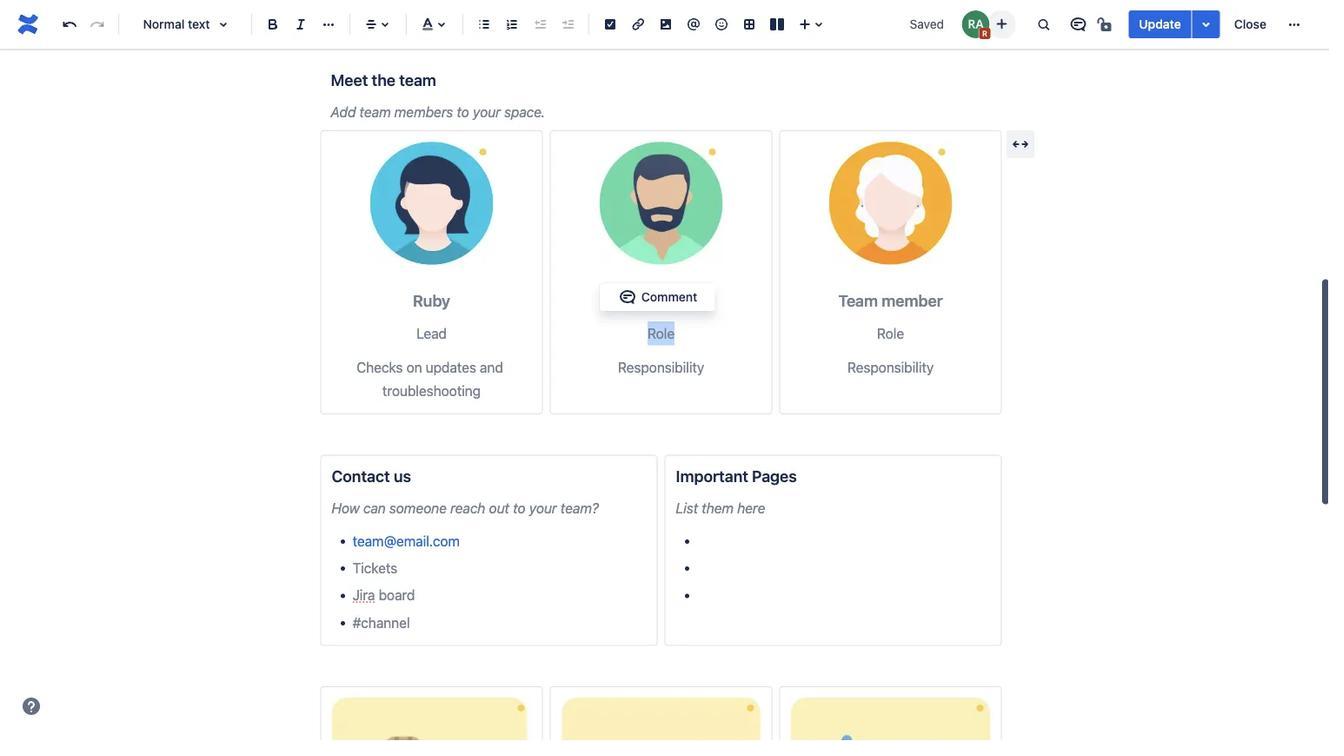 Task type: vqa. For each thing, say whether or not it's contained in the screenshot.
'Tickets'
yes



Task type: locate. For each thing, give the bounding box(es) containing it.
responsibility
[[618, 359, 704, 376], [848, 359, 934, 376]]

0 vertical spatial to
[[457, 104, 469, 120]]

normal
[[143, 17, 185, 31]]

your left team? at left
[[529, 500, 557, 517]]

team@email.com
[[353, 533, 460, 549]]

2 responsibility from the left
[[848, 359, 934, 376]]

ruby anderson image
[[962, 10, 990, 38]]

layouts image
[[767, 14, 788, 35]]

0 horizontal spatial responsibility
[[618, 359, 704, 376]]

contact us
[[332, 467, 411, 486]]

troubleshooting
[[383, 383, 481, 400]]

1 horizontal spatial responsibility
[[848, 359, 934, 376]]

someone
[[389, 500, 447, 517]]

role
[[648, 325, 675, 342], [877, 325, 904, 342]]

responsibility down team member
[[848, 359, 934, 376]]

responsibility for david
[[618, 359, 704, 376]]

responsibility down "david"
[[618, 359, 704, 376]]

add image, video, or file image
[[656, 14, 676, 35]]

0 horizontal spatial to
[[457, 104, 469, 120]]

how can someone reach out to your team?
[[332, 500, 599, 517]]

responsibility for team member
[[848, 359, 934, 376]]

team up members
[[399, 71, 436, 89]]

1 horizontal spatial role
[[877, 325, 904, 342]]

meet
[[331, 71, 368, 89]]

important
[[676, 467, 748, 486]]

1 horizontal spatial to
[[513, 500, 526, 517]]

role down team member
[[877, 325, 904, 342]]

redo ⌘⇧z image
[[87, 14, 108, 35]]

no restrictions image
[[1096, 14, 1117, 35]]

team
[[838, 292, 878, 310]]

updates
[[426, 359, 476, 376]]

more image
[[1284, 14, 1305, 35]]

role down "david"
[[648, 325, 675, 342]]

0 horizontal spatial team
[[360, 104, 391, 120]]

list them here
[[676, 500, 765, 517]]

0 horizontal spatial role
[[648, 325, 675, 342]]

can
[[363, 500, 386, 517]]

update button
[[1129, 10, 1192, 38]]

help image
[[21, 696, 42, 717]]

checks on updates and troubleshooting
[[357, 359, 507, 400]]

1 vertical spatial team
[[360, 104, 391, 120]]

your
[[473, 104, 501, 120], [529, 500, 557, 517]]

confluence image
[[14, 10, 42, 38], [14, 10, 42, 38]]

0 vertical spatial team
[[399, 71, 436, 89]]

normal text
[[143, 17, 210, 31]]

1 responsibility from the left
[[618, 359, 704, 376]]

numbered list ⌘⇧7 image
[[502, 14, 523, 35]]

0 horizontal spatial your
[[473, 104, 501, 120]]

list
[[676, 500, 698, 517]]

the
[[372, 71, 396, 89]]

member
[[882, 292, 943, 310]]

on
[[407, 359, 422, 376]]

invite to edit image
[[991, 13, 1012, 34]]

2 role from the left
[[877, 325, 904, 342]]

1 horizontal spatial team
[[399, 71, 436, 89]]

undo ⌘z image
[[59, 14, 80, 35]]

action item image
[[600, 14, 621, 35]]

team
[[399, 71, 436, 89], [360, 104, 391, 120]]

more formatting image
[[318, 14, 339, 35]]

team right add
[[360, 104, 391, 120]]

tickets
[[353, 560, 397, 577]]

your left space.
[[473, 104, 501, 120]]

to right out on the left of the page
[[513, 500, 526, 517]]

outdent ⇧tab image
[[530, 14, 550, 35]]

to
[[457, 104, 469, 120], [513, 500, 526, 517]]

table image
[[739, 14, 760, 35]]

board
[[379, 587, 415, 604]]

1 vertical spatial your
[[529, 500, 557, 517]]

emoji image
[[711, 14, 732, 35]]

1 role from the left
[[648, 325, 675, 342]]

to right members
[[457, 104, 469, 120]]

bold ⌘b image
[[263, 14, 283, 35]]



Task type: describe. For each thing, give the bounding box(es) containing it.
adjust update settings image
[[1196, 14, 1217, 35]]

link image
[[628, 14, 649, 35]]

close
[[1234, 17, 1267, 31]]

add team members to your space.
[[331, 104, 545, 120]]

italic ⌘i image
[[290, 14, 311, 35]]

align center image
[[361, 14, 382, 35]]

david
[[640, 292, 682, 310]]

pages
[[752, 467, 797, 486]]

team member
[[838, 292, 943, 310]]

team?
[[561, 500, 599, 517]]

go wide image
[[1010, 134, 1031, 155]]

ruby
[[413, 292, 450, 310]]

jira
[[353, 587, 375, 604]]

contact
[[332, 467, 390, 486]]

text
[[188, 17, 210, 31]]

checks
[[357, 359, 403, 376]]

bullet list ⌘⇧8 image
[[474, 14, 495, 35]]

us
[[394, 467, 411, 486]]

update
[[1139, 17, 1181, 31]]

them
[[702, 500, 734, 517]]

space.
[[504, 104, 545, 120]]

lead
[[417, 325, 447, 342]]

1 horizontal spatial your
[[529, 500, 557, 517]]

comment button
[[607, 287, 708, 308]]

role for david
[[648, 325, 675, 342]]

important pages
[[676, 467, 797, 486]]

comment icon image
[[1068, 14, 1089, 35]]

here
[[737, 500, 765, 517]]

how
[[332, 500, 360, 517]]

#channel
[[353, 615, 410, 631]]

add
[[331, 104, 356, 120]]

1 vertical spatial to
[[513, 500, 526, 517]]

members
[[394, 104, 453, 120]]

jira board
[[353, 587, 415, 604]]

team@email.com link
[[353, 533, 460, 549]]

saved
[[910, 17, 944, 31]]

find and replace image
[[1033, 14, 1054, 35]]

role for team member
[[877, 325, 904, 342]]

0 vertical spatial your
[[473, 104, 501, 120]]

close button
[[1224, 10, 1277, 38]]

comment image
[[617, 287, 638, 308]]

editable content region
[[303, 0, 1035, 742]]

mention image
[[683, 14, 704, 35]]

normal text button
[[126, 5, 244, 43]]

comment
[[642, 290, 698, 304]]

indent tab image
[[557, 14, 578, 35]]

reach
[[450, 500, 485, 517]]

out
[[489, 500, 509, 517]]

and
[[480, 359, 503, 376]]

meet the team
[[331, 71, 436, 89]]



